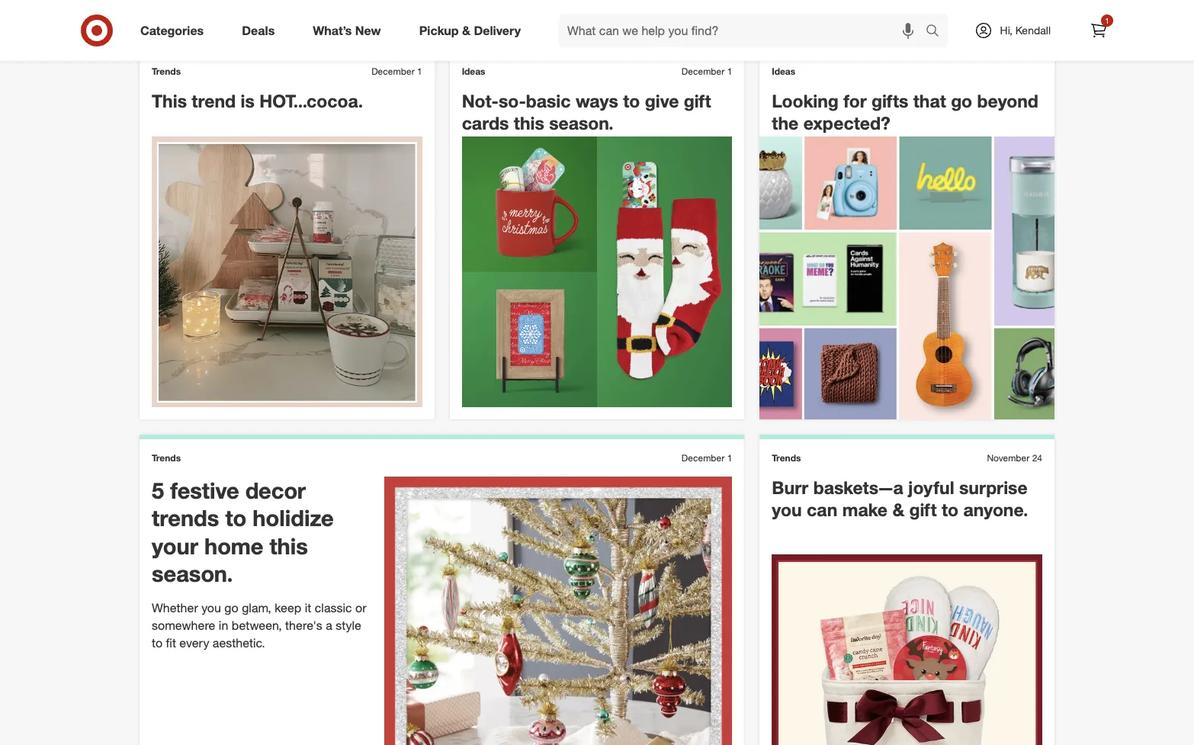 Task type: locate. For each thing, give the bounding box(es) containing it.
this
[[514, 112, 544, 133], [270, 532, 308, 560]]

go up in
[[225, 600, 239, 616]]

ideas up looking
[[772, 65, 796, 77]]

5 festive decor trends to holidize your home this season. image
[[384, 477, 732, 745]]

1 horizontal spatial ideas
[[772, 65, 796, 77]]

december
[[372, 65, 415, 77], [682, 65, 725, 77], [682, 452, 725, 464]]

this inside not-so-basic ways to give gift cards this season.
[[514, 112, 544, 133]]

1 for "not-so-basic ways to give gift cards this season." image
[[727, 65, 732, 77]]

this trend is hot...cocoa. image
[[152, 137, 422, 407]]

season. down ways
[[549, 112, 614, 133]]

season. down your
[[152, 560, 233, 587]]

0 vertical spatial &
[[462, 23, 471, 38]]

0 vertical spatial go
[[951, 90, 973, 111]]

0 horizontal spatial &
[[462, 23, 471, 38]]

this
[[152, 90, 187, 111]]

categories
[[140, 23, 204, 38]]

gifts
[[872, 90, 909, 111]]

ideas up not-
[[462, 65, 485, 77]]

trends for this trend is hot...cocoa.
[[152, 65, 181, 77]]

season. inside not-so-basic ways to give gift cards this season.
[[549, 112, 614, 133]]

surprise
[[959, 477, 1028, 498]]

pickup & delivery link
[[406, 14, 540, 47]]

0 horizontal spatial go
[[225, 600, 239, 616]]

1 vertical spatial gift
[[910, 499, 937, 520]]

trends up 5
[[152, 452, 181, 464]]

your
[[152, 532, 198, 560]]

home
[[204, 532, 263, 560]]

gift
[[684, 90, 711, 111], [910, 499, 937, 520]]

this inside 5 festive decor trends to holidize your home this season.
[[270, 532, 308, 560]]

glam,
[[242, 600, 271, 616]]

1 horizontal spatial season.
[[549, 112, 614, 133]]

you down burr
[[772, 499, 802, 520]]

to
[[623, 90, 640, 111], [942, 499, 959, 520], [225, 505, 247, 532], [152, 635, 163, 651]]

somewhere
[[152, 618, 215, 633]]

november
[[987, 452, 1030, 464]]

december 1
[[372, 65, 422, 77], [682, 65, 732, 77], [682, 452, 732, 464]]

season. inside 5 festive decor trends to holidize your home this season.
[[152, 560, 233, 587]]

hi, kendall
[[1000, 24, 1051, 37]]

go
[[951, 90, 973, 111], [225, 600, 239, 616]]

to left fit
[[152, 635, 163, 651]]

1 vertical spatial season.
[[152, 560, 233, 587]]

go right that
[[951, 90, 973, 111]]

fit
[[166, 635, 176, 651]]

0 vertical spatial this
[[514, 112, 544, 133]]

to inside burr baskets—a joyful surprise you can make & gift to anyone.
[[942, 499, 959, 520]]

1
[[1105, 16, 1110, 25], [417, 65, 422, 77], [727, 65, 732, 77], [727, 452, 732, 464]]

hot...cocoa.
[[259, 90, 363, 111]]

not-so-basic ways to give gift cards this season.
[[462, 90, 711, 133]]

december for not-so-basic ways to give gift cards this season.
[[682, 65, 725, 77]]

2 ideas from the left
[[772, 65, 796, 77]]

for
[[844, 90, 867, 111]]

you inside whether you go glam, keep it classic or somewhere in between, there's a style to fit every aesthetic.
[[201, 600, 221, 616]]

cards
[[462, 112, 509, 133]]

december for this trend is hot...cocoa.
[[372, 65, 415, 77]]

aesthetic.
[[213, 635, 265, 651]]

1 vertical spatial &
[[893, 499, 905, 520]]

there's
[[285, 618, 322, 633]]

to up home at the bottom left of the page
[[225, 505, 247, 532]]

this for cards
[[514, 112, 544, 133]]

go inside 'looking for gifts that go beyond the expected?'
[[951, 90, 973, 111]]

0 horizontal spatial you
[[201, 600, 221, 616]]

0 vertical spatial season.
[[549, 112, 614, 133]]

1 horizontal spatial you
[[772, 499, 802, 520]]

trends up this
[[152, 65, 181, 77]]

1 vertical spatial go
[[225, 600, 239, 616]]

&
[[462, 23, 471, 38], [893, 499, 905, 520]]

1 vertical spatial you
[[201, 600, 221, 616]]

so-
[[499, 90, 526, 111]]

kendall
[[1016, 24, 1051, 37]]

1 horizontal spatial go
[[951, 90, 973, 111]]

trends up burr
[[772, 452, 801, 464]]

1 horizontal spatial gift
[[910, 499, 937, 520]]

looking
[[772, 90, 839, 111]]

& inside pickup & delivery link
[[462, 23, 471, 38]]

whether you go glam, keep it classic or somewhere in between, there's a style to fit every aesthetic.
[[152, 600, 367, 651]]

collage of gift ideas image
[[760, 137, 1055, 420]]

& right pickup
[[462, 23, 471, 38]]

can
[[807, 499, 838, 520]]

this trend is hot...cocoa.
[[152, 90, 363, 111]]

holiday hues you'll want in rotation all season long. image
[[384, 0, 732, 20]]

gift right give
[[684, 90, 711, 111]]

burr baskets—a joyful surprise you can make & gift to anyone. image
[[772, 555, 1043, 745]]

trends
[[152, 505, 219, 532]]

24
[[1032, 452, 1043, 464]]

pickup & delivery
[[419, 23, 521, 38]]

0 horizontal spatial this
[[270, 532, 308, 560]]

anyone.
[[964, 499, 1028, 520]]

you
[[772, 499, 802, 520], [201, 600, 221, 616]]

burr
[[772, 477, 809, 498]]

& right make
[[893, 499, 905, 520]]

make
[[843, 499, 888, 520]]

basic
[[526, 90, 571, 111]]

holidize
[[253, 505, 334, 532]]

1 vertical spatial this
[[270, 532, 308, 560]]

1 horizontal spatial &
[[893, 499, 905, 520]]

1 horizontal spatial this
[[514, 112, 544, 133]]

you up in
[[201, 600, 221, 616]]

ideas
[[462, 65, 485, 77], [772, 65, 796, 77]]

keep
[[275, 600, 301, 616]]

gift down joyful
[[910, 499, 937, 520]]

season.
[[549, 112, 614, 133], [152, 560, 233, 587]]

this down so-
[[514, 112, 544, 133]]

the
[[772, 112, 799, 133]]

0 horizontal spatial gift
[[684, 90, 711, 111]]

0 horizontal spatial ideas
[[462, 65, 485, 77]]

hi,
[[1000, 24, 1013, 37]]

1 link
[[1082, 14, 1116, 47]]

this down holidize
[[270, 532, 308, 560]]

0 horizontal spatial season.
[[152, 560, 233, 587]]

0 vertical spatial gift
[[684, 90, 711, 111]]

season. for trends
[[152, 560, 233, 587]]

0 vertical spatial you
[[772, 499, 802, 520]]

trends
[[152, 65, 181, 77], [152, 452, 181, 464], [772, 452, 801, 464]]

to down joyful
[[942, 499, 959, 520]]

every
[[180, 635, 209, 651]]

to left give
[[623, 90, 640, 111]]



Task type: vqa. For each thing, say whether or not it's contained in the screenshot.
(QN55Q60C) Class
no



Task type: describe. For each thing, give the bounding box(es) containing it.
collage of people showing off their #targetstyle image
[[760, 0, 1055, 33]]

is
[[241, 90, 255, 111]]

season. for ways
[[549, 112, 614, 133]]

baskets—a
[[814, 477, 904, 498]]

gift inside burr baskets—a joyful surprise you can make & gift to anyone.
[[910, 499, 937, 520]]

whether
[[152, 600, 198, 616]]

festive
[[170, 477, 239, 504]]

not-
[[462, 90, 499, 111]]

you inside burr baskets—a joyful surprise you can make & gift to anyone.
[[772, 499, 802, 520]]

a
[[326, 618, 332, 633]]

ways
[[576, 90, 618, 111]]

it
[[305, 600, 311, 616]]

classic
[[315, 600, 352, 616]]

what's new
[[313, 23, 381, 38]]

to inside not-so-basic ways to give gift cards this season.
[[623, 90, 640, 111]]

beyond
[[977, 90, 1039, 111]]

1 ideas from the left
[[462, 65, 485, 77]]

that
[[914, 90, 946, 111]]

to inside whether you go glam, keep it classic or somewhere in between, there's a style to fit every aesthetic.
[[152, 635, 163, 651]]

new
[[355, 23, 381, 38]]

gift inside not-so-basic ways to give gift cards this season.
[[684, 90, 711, 111]]

pickup
[[419, 23, 459, 38]]

december 1 for this trend is hot...cocoa.
[[372, 65, 422, 77]]

joyful
[[908, 477, 955, 498]]

5
[[152, 477, 164, 504]]

categories link
[[127, 14, 223, 47]]

this for home
[[270, 532, 308, 560]]

5 festive decor trends to holidize your home this season.
[[152, 477, 334, 587]]

december 1 for not-so-basic ways to give gift cards this season.
[[682, 65, 732, 77]]

trends for burr baskets—a joyful surprise you can make & gift to anyone.
[[772, 452, 801, 464]]

deals link
[[229, 14, 294, 47]]

deals
[[242, 23, 275, 38]]

1 for this trend is hot...cocoa. image
[[417, 65, 422, 77]]

burr baskets—a joyful surprise you can make & gift to anyone.
[[772, 477, 1028, 520]]

& inside burr baskets—a joyful surprise you can make & gift to anyone.
[[893, 499, 905, 520]]

give
[[645, 90, 679, 111]]

to inside 5 festive decor trends to holidize your home this season.
[[225, 505, 247, 532]]

go inside whether you go glam, keep it classic or somewhere in between, there's a style to fit every aesthetic.
[[225, 600, 239, 616]]

november 24
[[987, 452, 1043, 464]]

search button
[[919, 14, 955, 50]]

delivery
[[474, 23, 521, 38]]

style
[[336, 618, 361, 633]]

expected?
[[804, 112, 891, 133]]

in
[[219, 618, 228, 633]]

what's new link
[[300, 14, 400, 47]]

not-so-basic ways to give gift cards this season. image
[[462, 137, 732, 407]]

between,
[[232, 618, 282, 633]]

looking for gifts that go beyond the expected?
[[772, 90, 1039, 133]]

or
[[355, 600, 367, 616]]

trend
[[192, 90, 236, 111]]

1 for 5 festive decor trends to holidize your home this season. image
[[727, 452, 732, 464]]

decor
[[245, 477, 306, 504]]

search
[[919, 24, 955, 39]]

What can we help you find? suggestions appear below search field
[[558, 14, 929, 47]]

what's
[[313, 23, 352, 38]]



